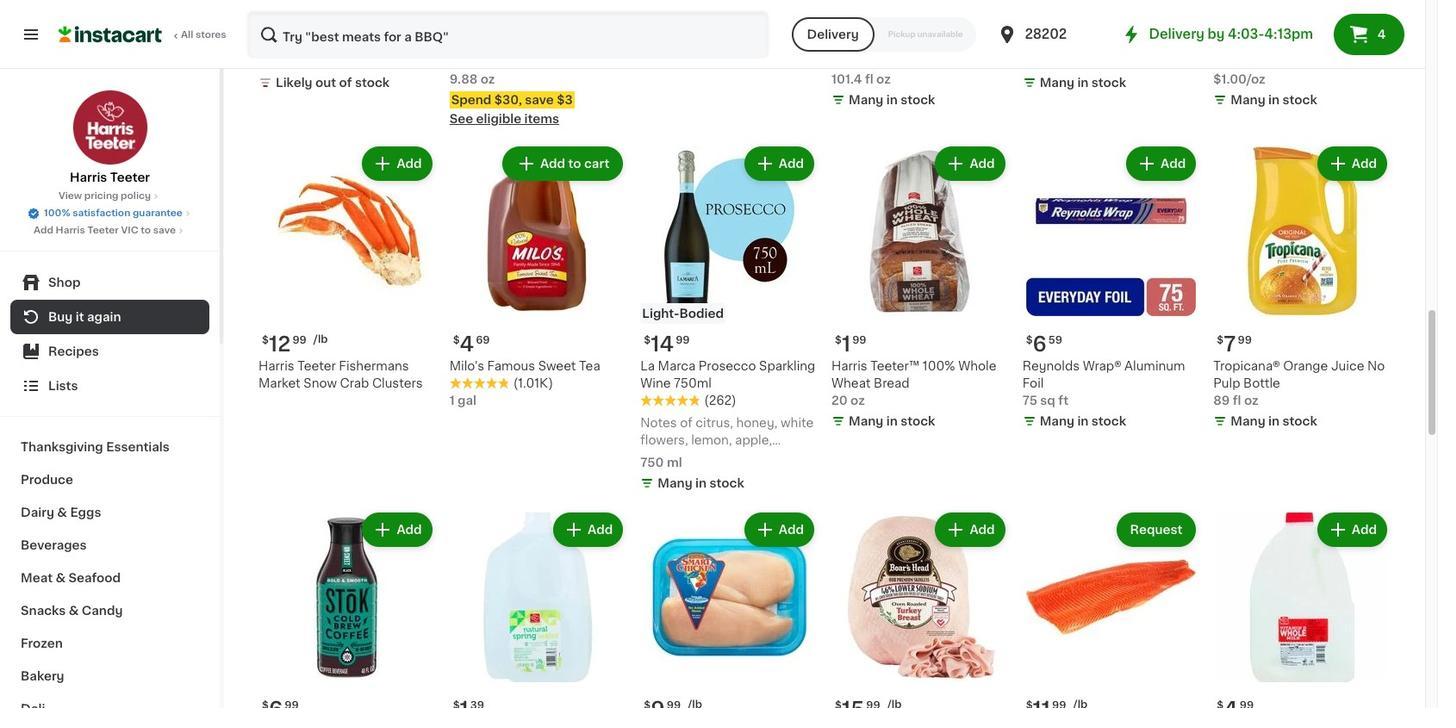 Task type: locate. For each thing, give the bounding box(es) containing it.
6 inside harris teeter cooked shrimp with sauce 6 oz
[[258, 56, 267, 68]]

$ for 6
[[1026, 335, 1033, 345]]

1 vertical spatial save
[[153, 226, 176, 235]]

recipes
[[48, 346, 99, 358]]

1 vertical spatial 100%
[[923, 360, 955, 372]]

harris for harris teeter™ 100% whole wheat bread 20 oz
[[831, 360, 867, 372]]

grapefruit,
[[640, 451, 704, 463]]

1 left gal
[[449, 394, 455, 407]]

2 $ from the left
[[835, 335, 842, 345]]

100% inside harris teeter™ 100% whole wheat bread 20 oz
[[923, 360, 955, 372]]

& left candy
[[69, 605, 79, 617]]

product group containing 7
[[1213, 143, 1391, 433]]

tropicana®
[[1213, 360, 1280, 372]]

1 horizontal spatial ice
[[1085, 39, 1104, 51]]

$ up wheat
[[835, 335, 842, 345]]

0 vertical spatial 100%
[[44, 209, 70, 218]]

harris inside harris teeter cooked shrimp with sauce 6 oz
[[258, 22, 294, 34]]

0 vertical spatial 4
[[1378, 28, 1386, 40]]

harris up pricing at left
[[70, 171, 107, 184]]

1 inside harris teeter paper towel roll 1 each
[[640, 56, 646, 68]]

harris inside harris teeter™ 100% whole wheat bread 20 oz
[[831, 360, 867, 372]]

99 inside $ 7 99
[[1238, 335, 1252, 345]]

1 vertical spatial ice
[[1085, 39, 1104, 51]]

beverages
[[21, 539, 87, 551]]

in for harris teeter™ 100% whole wheat bread 20 oz
[[886, 415, 898, 427]]

satisfaction
[[73, 209, 130, 218]]

$ for 14
[[644, 335, 651, 345]]

harris up wheat
[[831, 360, 867, 372]]

teeter for harris teeter
[[110, 171, 150, 184]]

ice
[[1066, 22, 1084, 34], [1085, 39, 1104, 51]]

1 vertical spatial 6
[[1033, 334, 1047, 354]]

0 vertical spatial $15.99 per pound element
[[1213, 0, 1391, 19]]

ft
[[1058, 394, 1069, 407]]

4 right the glazed
[[1378, 28, 1386, 40]]

6 down with on the top of the page
[[258, 56, 267, 68]]

stock down harris teeter™ 100% whole wheat bread 20 oz
[[901, 415, 935, 427]]

many in stock for reynolds wrap® aluminum foil 75 sq ft
[[1040, 415, 1126, 427]]

teeter for harris teeter cooked shrimp with sauce 6 oz
[[297, 22, 336, 34]]

in down deli
[[1268, 94, 1280, 106]]

1 vertical spatial fl
[[1233, 394, 1241, 407]]

99 up the tropicana®
[[1238, 335, 1252, 345]]

turkey
[[1289, 39, 1330, 51]]

stores
[[196, 30, 226, 40]]

delivery for delivery
[[807, 28, 859, 40]]

many in stock down 101.4 fl oz
[[849, 94, 935, 106]]

teeter left the paper at the top of page
[[679, 22, 718, 34]]

in down bread
[[886, 415, 898, 427]]

teeter inside harris teeter paper towel roll 1 each
[[679, 22, 718, 34]]

99 up wheat
[[852, 335, 866, 345]]

snacks & candy link
[[10, 595, 209, 627]]

2 vertical spatial &
[[69, 605, 79, 617]]

$2.99 element
[[1022, 0, 1200, 19]]

4 $ from the left
[[644, 335, 651, 345]]

$1.00/oz
[[1213, 73, 1266, 85]]

save inside the "add harris teeter vic to save" link
[[153, 226, 176, 235]]

milo's famous sweet tea
[[449, 360, 600, 372]]

milo's
[[449, 360, 484, 372]]

oz down with on the top of the page
[[270, 56, 284, 68]]

0 horizontal spatial save
[[153, 226, 176, 235]]

many down lb
[[1040, 77, 1074, 89]]

1 horizontal spatial 1
[[640, 56, 646, 68]]

stock
[[355, 77, 390, 89], [1092, 77, 1126, 89], [901, 94, 935, 106], [1283, 94, 1317, 106], [901, 415, 935, 427], [1092, 415, 1126, 427], [1283, 415, 1317, 427], [710, 477, 744, 489]]

meat
[[1281, 56, 1312, 68], [21, 572, 53, 584]]

likely out of stock
[[276, 77, 390, 89]]

0 vertical spatial 7
[[1022, 56, 1030, 68]]

beverages link
[[10, 529, 209, 562]]

harris inside harris teeter fishermans market snow crab clusters
[[258, 360, 294, 372]]

99 inside $ 14 99
[[676, 335, 690, 345]]

lists link
[[10, 369, 209, 403]]

oz inside harris teeter cooked shrimp with sauce 6 oz
[[270, 56, 284, 68]]

teeter up snow
[[297, 360, 336, 372]]

oz right 9.88 on the top of the page
[[481, 73, 495, 85]]

1 horizontal spatial 100%
[[923, 360, 955, 372]]

of right out
[[339, 77, 352, 89]]

head
[[1255, 22, 1287, 34]]

teeter up sauce on the top of the page
[[297, 22, 336, 34]]

product group containing 6
[[1022, 143, 1200, 433]]

100% down view
[[44, 209, 70, 218]]

28202 button
[[997, 10, 1101, 59]]

in for reddy ice premium packaged ice 7 lb
[[1077, 77, 1089, 89]]

0 horizontal spatial 100%
[[44, 209, 70, 218]]

99 right "14"
[[676, 335, 690, 345]]

in down reddy ice premium packaged ice 7 lb
[[1077, 77, 1089, 89]]

meat inside "boar's head maple glazed honey coat turkey fresh sliced deli meat $1.00/oz"
[[1281, 56, 1312, 68]]

6
[[258, 56, 267, 68], [1033, 334, 1047, 354]]

12
[[269, 334, 291, 354]]

cart
[[584, 158, 609, 170]]

99 inside $ 1 99
[[852, 335, 866, 345]]

pulp
[[1213, 377, 1240, 389]]

1 horizontal spatial 7
[[1224, 334, 1236, 354]]

0 horizontal spatial ice
[[1066, 22, 1084, 34]]

0 horizontal spatial meat
[[21, 572, 53, 584]]

la marca prosecco sparkling wine 750ml
[[640, 360, 815, 389]]

0 vertical spatial meat
[[1281, 56, 1312, 68]]

0 horizontal spatial 6
[[258, 56, 267, 68]]

harris teeter logo image
[[72, 90, 148, 165]]

many down $1.00/oz
[[1231, 94, 1265, 106]]

delivery left by
[[1149, 28, 1204, 40]]

100% satisfaction guarantee button
[[27, 203, 193, 221]]

in down 101.4 fl oz
[[886, 94, 898, 106]]

(262)
[[704, 394, 736, 407]]

& down beverages
[[56, 572, 66, 584]]

view pricing policy
[[58, 191, 151, 201]]

100% inside button
[[44, 209, 70, 218]]

delivery inside 'button'
[[807, 28, 859, 40]]

many down wheat
[[849, 415, 883, 427]]

9.88
[[449, 73, 478, 85]]

(430)
[[895, 56, 928, 68]]

many in stock
[[1040, 77, 1126, 89], [849, 94, 935, 106], [1231, 94, 1317, 106], [849, 415, 935, 427], [1040, 415, 1126, 427], [1231, 415, 1317, 427], [658, 477, 744, 489]]

3 $ from the left
[[453, 335, 460, 345]]

& inside 'link'
[[69, 605, 79, 617]]

oz right 101.4
[[876, 73, 891, 85]]

many in stock down bread
[[849, 415, 935, 427]]

many in stock for boar's head maple glazed honey coat turkey fresh sliced deli meat $1.00/oz
[[1231, 94, 1317, 106]]

0 horizontal spatial delivery
[[807, 28, 859, 40]]

deer park® natural spring bottled water
[[831, 22, 987, 51]]

750ml
[[674, 377, 712, 389]]

harris down view
[[56, 226, 85, 235]]

of inside notes of citrus, honey, white flowers, lemon, apple, grapefruit, and minerals 750 ml
[[680, 417, 693, 429]]

0 vertical spatial fl
[[865, 73, 873, 85]]

ice up packaged
[[1066, 22, 1084, 34]]

6 left 59
[[1033, 334, 1047, 354]]

teeter
[[297, 22, 336, 34], [679, 22, 718, 34], [110, 171, 150, 184], [87, 226, 119, 235], [297, 360, 336, 372]]

notes
[[640, 417, 677, 429]]

harris up market
[[258, 360, 294, 372]]

99 for 12
[[292, 335, 307, 345]]

add
[[397, 158, 422, 170], [540, 158, 565, 170], [779, 158, 804, 170], [970, 158, 995, 170], [1161, 158, 1186, 170], [1352, 158, 1377, 170], [34, 226, 53, 235], [397, 524, 422, 536], [588, 524, 613, 536], [779, 524, 804, 536], [970, 524, 995, 536], [1352, 524, 1377, 536]]

$15.99 per pound element
[[1213, 0, 1391, 19], [831, 693, 1009, 708]]

0 vertical spatial 6
[[258, 56, 267, 68]]

save inside spend $30, save $3 see eligible items
[[525, 94, 554, 106]]

$ inside $ 6 59
[[1026, 335, 1033, 345]]

0 vertical spatial &
[[57, 507, 67, 519]]

wrap®
[[1083, 360, 1121, 372]]

many in stock down deli
[[1231, 94, 1317, 106]]

2 vertical spatial 1
[[449, 394, 455, 407]]

None search field
[[246, 10, 769, 59]]

teeter inside harris teeter cooked shrimp with sauce 6 oz
[[297, 22, 336, 34]]

many down ft
[[1040, 415, 1074, 427]]

many in stock down and
[[658, 477, 744, 489]]

harris up with on the top of the page
[[258, 22, 294, 34]]

tropicana® orange juice no pulp bottle 89 fl oz
[[1213, 360, 1385, 407]]

packaged
[[1022, 39, 1082, 51]]

harris teeter fishermans market snow crab clusters
[[258, 360, 423, 389]]

89
[[1213, 394, 1230, 407]]

ice down premium
[[1085, 39, 1104, 51]]

oz
[[270, 56, 284, 68], [876, 73, 891, 85], [481, 73, 495, 85], [851, 394, 865, 407], [1244, 394, 1259, 407]]

many in stock for reddy ice premium packaged ice 7 lb
[[1040, 77, 1126, 89]]

oz down bottle
[[1244, 394, 1259, 407]]

99 for 1
[[852, 335, 866, 345]]

99 inside $ 12 99 /lb
[[292, 335, 307, 345]]

$ inside $ 1 99
[[835, 335, 842, 345]]

teeter for harris teeter paper towel roll 1 each
[[679, 22, 718, 34]]

1 horizontal spatial of
[[680, 417, 693, 429]]

$ 4 69
[[453, 334, 490, 354]]

$ 14 99
[[644, 334, 690, 354]]

meat up snacks
[[21, 572, 53, 584]]

spend
[[451, 94, 491, 106]]

reddy ice premium packaged ice 7 lb
[[1022, 22, 1141, 68]]

1 horizontal spatial to
[[568, 158, 581, 170]]

notes of citrus, honey, white flowers, lemon, apple, grapefruit, and minerals 750 ml
[[640, 417, 814, 469]]

1 up wheat
[[842, 334, 851, 354]]

many in stock down reddy ice premium packaged ice 7 lb
[[1040, 77, 1126, 89]]

many for boar's head maple glazed honey coat turkey fresh sliced deli meat $1.00/oz
[[1231, 94, 1265, 106]]

all stores link
[[59, 10, 227, 59]]

$ inside $ 12 99 /lb
[[262, 335, 269, 345]]

& left the eggs
[[57, 507, 67, 519]]

1 $ from the left
[[262, 335, 269, 345]]

of right notes at left
[[680, 417, 693, 429]]

0 horizontal spatial 4
[[460, 334, 474, 354]]

apple,
[[735, 434, 772, 446]]

$ inside $ 7 99
[[1217, 335, 1224, 345]]

in down the reynolds wrap® aluminum foil 75 sq ft
[[1077, 415, 1089, 427]]

fl
[[865, 73, 873, 85], [1233, 394, 1241, 407]]

1 horizontal spatial 4
[[1378, 28, 1386, 40]]

no
[[1367, 360, 1385, 372]]

save up items
[[525, 94, 554, 106]]

many for reynolds wrap® aluminum foil 75 sq ft
[[1040, 415, 1074, 427]]

many in stock down bottle
[[1231, 415, 1317, 427]]

$ up market
[[262, 335, 269, 345]]

harris inside harris teeter paper towel roll 1 each
[[640, 22, 676, 34]]

$ for 1
[[835, 335, 842, 345]]

$ left 69 at the left of the page
[[453, 335, 460, 345]]

1 vertical spatial 4
[[460, 334, 474, 354]]

harris teeter cooked shrimp with sauce 6 oz
[[258, 22, 432, 68]]

buy it again
[[48, 311, 121, 323]]

1 horizontal spatial fl
[[1233, 394, 1241, 407]]

fresh
[[1333, 39, 1367, 51]]

3 99 from the left
[[676, 335, 690, 345]]

4 left 69 at the left of the page
[[460, 334, 474, 354]]

product group
[[449, 0, 627, 128], [258, 143, 436, 392], [449, 143, 627, 409], [640, 143, 818, 495], [831, 143, 1009, 433], [1022, 143, 1200, 433], [1213, 143, 1391, 433], [258, 509, 436, 708], [449, 509, 627, 708], [640, 509, 818, 708], [831, 509, 1009, 708], [1022, 509, 1200, 708], [1213, 509, 1391, 708]]

$9.99 per pound element
[[640, 693, 818, 708]]

product group containing request
[[1022, 509, 1200, 708]]

to right the vic
[[141, 226, 151, 235]]

many down 101.4 fl oz
[[849, 94, 883, 106]]

in down bottle
[[1268, 415, 1280, 427]]

stock down reddy ice premium packaged ice 7 lb
[[1092, 77, 1126, 89]]

0 vertical spatial of
[[339, 77, 352, 89]]

1 vertical spatial $15.99 per pound element
[[831, 693, 1009, 708]]

harris for harris teeter paper towel roll 1 each
[[640, 22, 676, 34]]

$ up the tropicana®
[[1217, 335, 1224, 345]]

1 horizontal spatial save
[[525, 94, 554, 106]]

5 $ from the left
[[1026, 335, 1033, 345]]

whole
[[958, 360, 996, 372]]

many for harris teeter™ 100% whole wheat bread 20 oz
[[849, 415, 883, 427]]

many down bottle
[[1231, 415, 1265, 427]]

7 left lb
[[1022, 56, 1030, 68]]

1 99 from the left
[[292, 335, 307, 345]]

teeter up policy
[[110, 171, 150, 184]]

1 vertical spatial of
[[680, 417, 693, 429]]

0 vertical spatial 1
[[640, 56, 646, 68]]

to inside button
[[568, 158, 581, 170]]

99 right 12
[[292, 335, 307, 345]]

2 99 from the left
[[852, 335, 866, 345]]

1 vertical spatial &
[[56, 572, 66, 584]]

$ inside $ 14 99
[[644, 335, 651, 345]]

$ inside $ 4 69
[[453, 335, 460, 345]]

glazed
[[1331, 22, 1373, 34]]

101.4
[[831, 73, 862, 85]]

aluminum
[[1125, 360, 1185, 372]]

teeter inside harris teeter fishermans market snow crab clusters
[[297, 360, 336, 372]]

light-
[[642, 307, 679, 319]]

(1.01k)
[[513, 377, 553, 389]]

fl right the 89
[[1233, 394, 1241, 407]]

service type group
[[791, 17, 977, 52]]

view pricing policy link
[[58, 190, 161, 203]]

1 horizontal spatial delivery
[[1149, 28, 1204, 40]]

oz right 20
[[851, 394, 865, 407]]

1 down roll
[[640, 56, 646, 68]]

eligible
[[476, 113, 521, 125]]

$ up la
[[644, 335, 651, 345]]

foil
[[1022, 377, 1044, 389]]

stock down tropicana® orange juice no pulp bottle 89 fl oz
[[1283, 415, 1317, 427]]

fl right 101.4
[[865, 73, 873, 85]]

many in stock down ft
[[1040, 415, 1126, 427]]

1 vertical spatial to
[[141, 226, 151, 235]]

harris for harris teeter
[[70, 171, 107, 184]]

$11.99 per pound element
[[1022, 693, 1200, 708]]

stock down and
[[710, 477, 744, 489]]

7 up the tropicana®
[[1224, 334, 1236, 354]]

bread
[[874, 377, 910, 389]]

oz inside harris teeter™ 100% whole wheat bread 20 oz
[[851, 394, 865, 407]]

2 horizontal spatial 1
[[842, 334, 851, 354]]

delivery
[[1149, 28, 1204, 40], [807, 28, 859, 40]]

white
[[781, 417, 814, 429]]

1 vertical spatial 7
[[1224, 334, 1236, 354]]

harris up roll
[[640, 22, 676, 34]]

$ for 12
[[262, 335, 269, 345]]

&
[[57, 507, 67, 519], [56, 572, 66, 584], [69, 605, 79, 617]]

premium
[[1087, 22, 1141, 34]]

7
[[1022, 56, 1030, 68], [1224, 334, 1236, 354]]

1 horizontal spatial meat
[[1281, 56, 1312, 68]]

deli
[[1254, 56, 1278, 68]]

7 inside reddy ice premium packaged ice 7 lb
[[1022, 56, 1030, 68]]

0 vertical spatial to
[[568, 158, 581, 170]]

0 horizontal spatial to
[[141, 226, 151, 235]]

add to cart
[[540, 158, 609, 170]]

$ left 59
[[1026, 335, 1033, 345]]

0 vertical spatial save
[[525, 94, 554, 106]]

0 horizontal spatial 7
[[1022, 56, 1030, 68]]

100% left whole
[[923, 360, 955, 372]]

meat down turkey
[[1281, 56, 1312, 68]]

0 horizontal spatial 1
[[449, 394, 455, 407]]

many
[[1040, 77, 1074, 89], [849, 94, 883, 106], [1231, 94, 1265, 106], [849, 415, 883, 427], [1040, 415, 1074, 427], [1231, 415, 1265, 427], [658, 477, 692, 489]]

buy it again link
[[10, 300, 209, 334]]

many in stock for harris teeter™ 100% whole wheat bread 20 oz
[[849, 415, 935, 427]]

snacks
[[21, 605, 66, 617]]

marca
[[658, 360, 696, 372]]

teeter down satisfaction on the top
[[87, 226, 119, 235]]

100%
[[44, 209, 70, 218], [923, 360, 955, 372]]

4 99 from the left
[[1238, 335, 1252, 345]]

of
[[339, 77, 352, 89], [680, 417, 693, 429]]

save down guarantee
[[153, 226, 176, 235]]

& for dairy
[[57, 507, 67, 519]]

delivery up 101.4
[[807, 28, 859, 40]]

to left cart
[[568, 158, 581, 170]]

6 $ from the left
[[1217, 335, 1224, 345]]

fl inside tropicana® orange juice no pulp bottle 89 fl oz
[[1233, 394, 1241, 407]]



Task type: vqa. For each thing, say whether or not it's contained in the screenshot.
delivered? at the left top of page
no



Task type: describe. For each thing, give the bounding box(es) containing it.
$ for 4
[[453, 335, 460, 345]]

product group containing 12
[[258, 143, 436, 392]]

add harris teeter vic to save
[[34, 226, 176, 235]]

& for snacks
[[69, 605, 79, 617]]

stock down "boar's head maple glazed honey coat turkey fresh sliced deli meat $1.00/oz"
[[1283, 94, 1317, 106]]

101.4 fl oz
[[831, 73, 891, 85]]

in down grapefruit,
[[695, 477, 707, 489]]

snow
[[304, 377, 337, 389]]

shop
[[48, 277, 80, 289]]

recipes link
[[10, 334, 209, 369]]

0 horizontal spatial fl
[[865, 73, 873, 85]]

sq
[[1040, 394, 1055, 407]]

delivery for delivery by 4:03-4:13pm
[[1149, 28, 1204, 40]]

out
[[315, 77, 336, 89]]

with
[[258, 39, 284, 51]]

harris teeter paper towel roll 1 each
[[640, 22, 794, 68]]

1 vertical spatial 1
[[842, 334, 851, 354]]

0 vertical spatial ice
[[1066, 22, 1084, 34]]

$ for 7
[[1217, 335, 1224, 345]]

reynolds wrap® aluminum foil 75 sq ft
[[1022, 360, 1185, 407]]

sliced
[[1213, 56, 1251, 68]]

shop link
[[10, 265, 209, 300]]

0 horizontal spatial $15.99 per pound element
[[831, 693, 1009, 708]]

request button
[[1118, 514, 1195, 545]]

product group containing 14
[[640, 143, 818, 495]]

each
[[649, 56, 679, 68]]

snacks & candy
[[21, 605, 123, 617]]

teeter for harris teeter fishermans market snow crab clusters
[[297, 360, 336, 372]]

4 button
[[1334, 14, 1404, 55]]

(417)
[[513, 56, 542, 68]]

spring
[[948, 22, 987, 34]]

sweet
[[538, 360, 576, 372]]

in for tropicana® orange juice no pulp bottle 89 fl oz
[[1268, 415, 1280, 427]]

1 horizontal spatial $15.99 per pound element
[[1213, 0, 1391, 19]]

thanksgiving essentials link
[[10, 431, 209, 464]]

69
[[476, 335, 490, 345]]

many down ml at the left of the page
[[658, 477, 692, 489]]

essentials
[[106, 441, 170, 453]]

market
[[258, 377, 301, 389]]

28202
[[1025, 28, 1067, 40]]

stock down the reynolds wrap® aluminum foil 75 sq ft
[[1092, 415, 1126, 427]]

Search field
[[248, 12, 767, 57]]

natural
[[901, 22, 944, 34]]

14
[[651, 334, 674, 354]]

lemon,
[[691, 434, 732, 446]]

coat
[[1257, 39, 1286, 51]]

ml
[[667, 457, 682, 469]]

meat & seafood link
[[10, 562, 209, 595]]

many in stock for tropicana® orange juice no pulp bottle 89 fl oz
[[1231, 415, 1317, 427]]

99 for 14
[[676, 335, 690, 345]]

shrimp
[[389, 22, 432, 34]]

product group containing 1
[[831, 143, 1009, 433]]

maple
[[1290, 22, 1328, 34]]

59
[[1048, 335, 1062, 345]]

pricing
[[84, 191, 118, 201]]

meat & seafood
[[21, 572, 121, 584]]

likely
[[276, 77, 312, 89]]

99 for 7
[[1238, 335, 1252, 345]]

20
[[831, 394, 848, 407]]

all stores
[[181, 30, 226, 40]]

add inside button
[[540, 158, 565, 170]]

paper
[[721, 22, 756, 34]]

frozen
[[21, 638, 63, 650]]

clusters
[[372, 377, 423, 389]]

dairy
[[21, 507, 54, 519]]

& for meat
[[56, 572, 66, 584]]

harris teeter
[[70, 171, 150, 184]]

1 vertical spatial meat
[[21, 572, 53, 584]]

0 horizontal spatial of
[[339, 77, 352, 89]]

4:13pm
[[1265, 28, 1313, 40]]

honey,
[[736, 417, 777, 429]]

4 inside button
[[1378, 28, 1386, 40]]

delivery button
[[791, 17, 874, 52]]

/lb
[[313, 334, 328, 344]]

delivery by 4:03-4:13pm link
[[1121, 24, 1313, 45]]

$12.99 per pound element
[[258, 327, 436, 357]]

stock down harris teeter cooked shrimp with sauce 6 oz at the left top
[[355, 77, 390, 89]]

instacart logo image
[[59, 24, 162, 45]]

$ 12 99 /lb
[[262, 334, 328, 354]]

boar's
[[1213, 22, 1251, 34]]

delivery by 4:03-4:13pm
[[1149, 28, 1313, 40]]

bakery link
[[10, 660, 209, 693]]

$ 7 99
[[1217, 334, 1252, 354]]

policy
[[121, 191, 151, 201]]

add to cart button
[[504, 148, 622, 179]]

in for reynolds wrap® aluminum foil 75 sq ft
[[1077, 415, 1089, 427]]

thanksgiving essentials
[[21, 441, 170, 453]]

in for boar's head maple glazed honey coat turkey fresh sliced deli meat $1.00/oz
[[1268, 94, 1280, 106]]

1 horizontal spatial 6
[[1033, 334, 1047, 354]]

all
[[181, 30, 193, 40]]

product group containing 4
[[449, 143, 627, 409]]

buy
[[48, 311, 73, 323]]

$ 1 99
[[835, 334, 866, 354]]

water
[[880, 39, 915, 51]]

product group containing ★★★★★
[[449, 0, 627, 128]]

gal
[[458, 394, 476, 407]]

again
[[87, 311, 121, 323]]

harris for harris teeter cooked shrimp with sauce 6 oz
[[258, 22, 294, 34]]

thanksgiving
[[21, 441, 103, 453]]

stock down (430) in the top right of the page
[[901, 94, 935, 106]]

oz inside tropicana® orange juice no pulp bottle 89 fl oz
[[1244, 394, 1259, 407]]

many for tropicana® orange juice no pulp bottle 89 fl oz
[[1231, 415, 1265, 427]]

lb
[[1032, 56, 1044, 68]]

frozen link
[[10, 627, 209, 660]]

many for reddy ice premium packaged ice 7 lb
[[1040, 77, 1074, 89]]

harris for harris teeter fishermans market snow crab clusters
[[258, 360, 294, 372]]

dairy & eggs link
[[10, 496, 209, 529]]

request
[[1130, 524, 1182, 536]]

view
[[58, 191, 82, 201]]

flowers,
[[640, 434, 688, 446]]

sparkling
[[759, 360, 815, 372]]

towel
[[759, 22, 794, 34]]

orange
[[1283, 360, 1328, 372]]

teeter™
[[870, 360, 920, 372]]

items
[[524, 113, 559, 125]]

tea
[[579, 360, 600, 372]]



